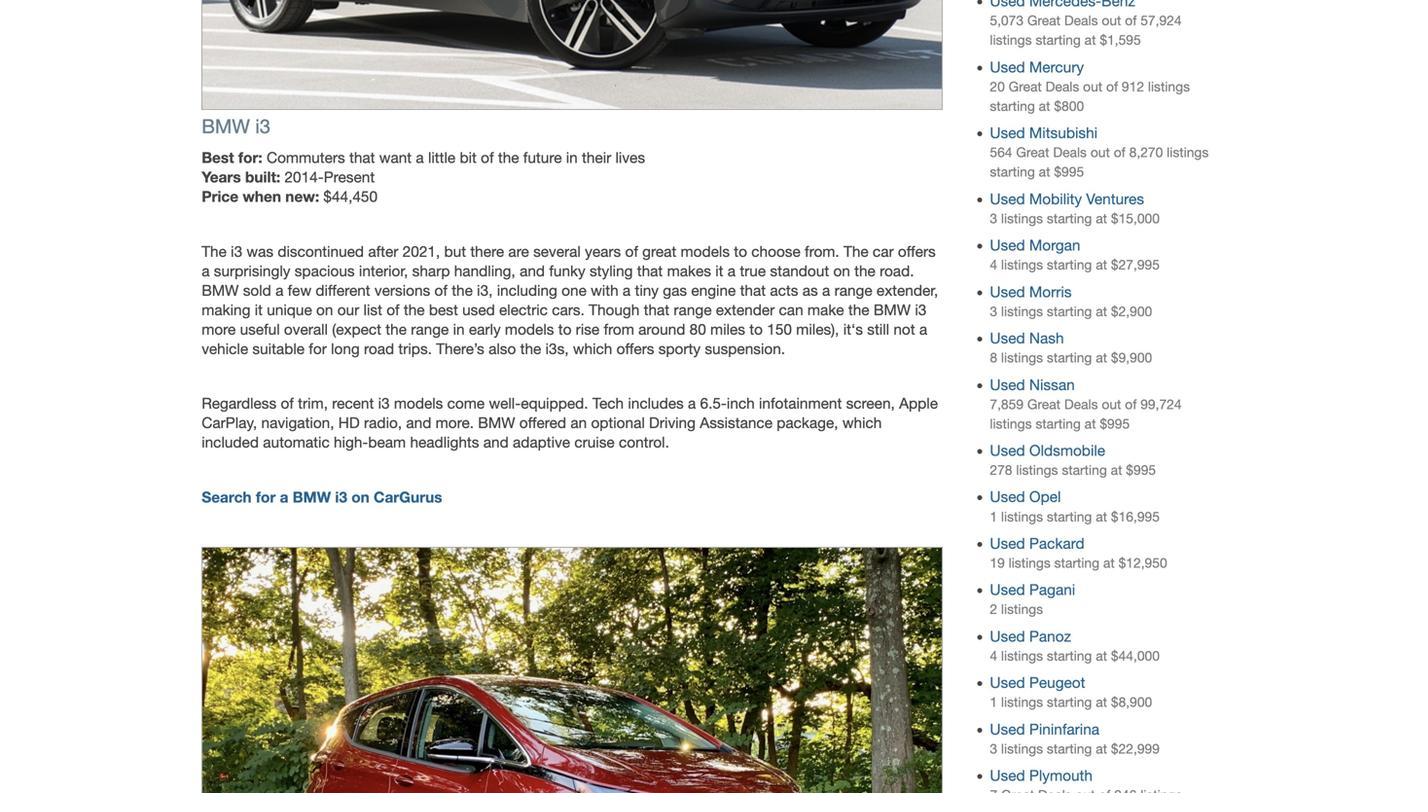 Task type: locate. For each thing, give the bounding box(es) containing it.
out up $800
[[1083, 79, 1103, 94]]

of left 912
[[1106, 79, 1118, 94]]

used for used oldsmobile 278 listings starting at $995
[[990, 442, 1025, 459]]

0 vertical spatial range
[[834, 282, 873, 299]]

1 4 from the top
[[990, 257, 998, 273]]

a left 6.5-
[[688, 395, 696, 412]]

1 1 from the top
[[990, 509, 998, 524]]

the i3 was discontinued after 2021, but there are several years of great models to choose from. the car offers a surprisingly spacious interior, sharp handling, and funky styling that makes it a true standout on the road. bmw sold a few different versions of the i3, including one with a tiny gas engine that acts as a range extender, making it unique on our list of the best used electric cars. though that range extender can make the bmw i3 more useful overall (expect the range in early models to rise from around 80 miles to 150 miles), it's still not a vehicle suitable for long road trips. there's also the i3s, which offers sporty suspension.
[[202, 243, 938, 358]]

with
[[591, 282, 619, 299]]

great down used mercury
[[1009, 79, 1042, 94]]

listings inside the 'used oldsmobile 278 listings starting at $995'
[[1016, 462, 1058, 478]]

road
[[364, 340, 394, 358]]

4 inside used morgan 4 listings starting at $27,995
[[990, 257, 998, 273]]

0 vertical spatial which
[[573, 340, 612, 358]]

bmw up best
[[202, 115, 250, 138]]

and inside the i3 was discontinued after 2021, but there are several years of great models to choose from. the car offers a surprisingly spacious interior, sharp handling, and funky styling that makes it a true standout on the road. bmw sold a few different versions of the i3, including one with a tiny gas engine that acts as a range extender, making it unique on our list of the best used electric cars. though that range extender can make the bmw i3 more useful overall (expect the range in early models to rise from around 80 miles to 150 miles), it's still not a vehicle suitable for long road trips. there's also the i3s, which offers sporty suspension.
[[520, 262, 545, 280]]

the left i3s,
[[520, 340, 541, 358]]

great inside '7,859 great deals out of 99,724 listings starting at'
[[1027, 396, 1061, 412]]

used inside used morris 3 listings starting at $2,900
[[990, 283, 1025, 301]]

used peugeot 1 listings starting at $8,900
[[990, 674, 1152, 710]]

2 used from the top
[[990, 124, 1025, 142]]

1 horizontal spatial on
[[351, 488, 370, 506]]

3 used from the top
[[990, 190, 1025, 208]]

that
[[349, 149, 375, 167], [637, 262, 663, 280], [740, 282, 766, 299], [644, 301, 670, 319]]

recent
[[332, 395, 374, 412]]

starting inside used panoz 4 listings starting at $44,000
[[1047, 648, 1092, 664]]

4 down used panoz link
[[990, 648, 998, 664]]

used mitsubishi link
[[990, 124, 1098, 142]]

deals down mitsubishi
[[1053, 145, 1087, 160]]

2 horizontal spatial to
[[750, 321, 763, 338]]

at left $12,950
[[1103, 555, 1115, 571]]

deals down mercury
[[1046, 79, 1079, 94]]

out down mitsubishi
[[1091, 145, 1110, 160]]

0 horizontal spatial offers
[[617, 340, 654, 358]]

starting inside 564 great deals out of 8,270 listings starting at
[[990, 164, 1035, 180]]

pagani
[[1029, 581, 1075, 599]]

listings down used nash "link"
[[1001, 350, 1043, 365]]

deals inside 564 great deals out of 8,270 listings starting at
[[1053, 145, 1087, 160]]

1 vertical spatial 3
[[990, 303, 998, 319]]

1 horizontal spatial models
[[505, 321, 554, 338]]

0 vertical spatial on
[[833, 262, 850, 280]]

starting down 20
[[990, 98, 1035, 114]]

it up "useful"
[[255, 301, 263, 319]]

3 inside used pininfarina 3 listings starting at $22,999
[[990, 741, 998, 756]]

used inside "used pagani 2 listings"
[[990, 581, 1025, 599]]

used pininfarina link
[[990, 720, 1100, 738]]

3 inside used mobility ventures 3 listings starting at $15,000
[[990, 211, 998, 226]]

a right not
[[919, 321, 928, 338]]

1 vertical spatial 1
[[990, 694, 998, 710]]

2 4 from the top
[[990, 648, 998, 664]]

suitable
[[252, 340, 305, 358]]

0 horizontal spatial and
[[406, 414, 431, 432]]

0 vertical spatial models
[[681, 243, 730, 260]]

0 horizontal spatial range
[[411, 321, 449, 338]]

listings down used packard link
[[1009, 555, 1051, 571]]

0 horizontal spatial the
[[202, 243, 227, 260]]

at up the mobility
[[1039, 164, 1050, 180]]

screen,
[[846, 395, 895, 412]]

2 vertical spatial $995
[[1126, 462, 1156, 478]]

1 inside used opel 1 listings starting at $16,995
[[990, 509, 998, 524]]

starting inside 5,073 great deals out of 57,924 listings starting at
[[1036, 32, 1081, 48]]

0 vertical spatial $995
[[1054, 164, 1084, 180]]

1 horizontal spatial the
[[844, 243, 869, 260]]

deals inside the 20 great deals out of 912 listings starting at
[[1046, 79, 1079, 94]]

0 vertical spatial 1
[[990, 509, 998, 524]]

used up 19
[[990, 535, 1025, 552]]

listings inside used panoz 4 listings starting at $44,000
[[1001, 648, 1043, 664]]

tiny
[[635, 282, 659, 299]]

starting up packard
[[1047, 509, 1092, 524]]

used inside used panoz 4 listings starting at $44,000
[[990, 628, 1025, 645]]

listings down used morris 'link'
[[1001, 303, 1043, 319]]

used down used peugeot link
[[990, 720, 1025, 738]]

bmw
[[202, 115, 250, 138], [202, 282, 239, 299], [874, 301, 911, 319], [478, 414, 515, 432], [293, 488, 331, 506]]

bmw inside regardless of trim, recent i3 models come well-equipped. tech includes a 6.5-inch infotainment screen, apple carplay, navigation, hd radio, and more. bmw offered an optional driving assistance package, which included automatic high-beam headlights and adaptive cruise control.
[[478, 414, 515, 432]]

and up the headlights
[[406, 414, 431, 432]]

0 vertical spatial 4
[[990, 257, 998, 273]]

offers up road.
[[898, 243, 936, 260]]

1 down used opel link
[[990, 509, 998, 524]]

used inside used nash 8 listings starting at $9,900
[[990, 329, 1025, 347]]

1 horizontal spatial in
[[566, 149, 578, 167]]

1 3 from the top
[[990, 211, 998, 226]]

at inside the 'used oldsmobile 278 listings starting at $995'
[[1111, 462, 1122, 478]]

1 vertical spatial which
[[843, 414, 882, 432]]

1 vertical spatial 4
[[990, 648, 998, 664]]

912
[[1122, 79, 1144, 94]]

used down 278
[[990, 488, 1025, 506]]

used up 2
[[990, 581, 1025, 599]]

564
[[990, 145, 1013, 160]]

1 vertical spatial on
[[316, 301, 333, 319]]

present
[[324, 169, 375, 186]]

8 used from the top
[[990, 442, 1025, 459]]

starting inside '7,859 great deals out of 99,724 listings starting at'
[[1036, 416, 1081, 431]]

great inside 564 great deals out of 8,270 listings starting at
[[1016, 145, 1049, 160]]

used for used mercury
[[990, 58, 1025, 76]]

including
[[497, 282, 557, 299]]

interior,
[[359, 262, 408, 280]]

1 horizontal spatial offers
[[898, 243, 936, 260]]

bmw up making
[[202, 282, 239, 299]]

out inside '7,859 great deals out of 99,724 listings starting at'
[[1102, 396, 1121, 412]]

listings
[[990, 32, 1032, 48], [1148, 79, 1190, 94], [1167, 145, 1209, 160], [1001, 211, 1043, 226], [1001, 257, 1043, 273], [1001, 303, 1043, 319], [1001, 350, 1043, 365], [990, 416, 1032, 431], [1016, 462, 1058, 478], [1001, 509, 1043, 524], [1009, 555, 1051, 571], [1001, 602, 1043, 617], [1001, 648, 1043, 664], [1001, 694, 1043, 710], [1001, 741, 1043, 756]]

morgan
[[1029, 237, 1081, 254]]

1 vertical spatial in
[[453, 321, 465, 338]]

control.
[[619, 434, 669, 451]]

great down used mitsubishi link
[[1016, 145, 1049, 160]]

7 used from the top
[[990, 376, 1025, 393]]

automatic
[[263, 434, 330, 451]]

0 vertical spatial offers
[[898, 243, 936, 260]]

used inside the 'used oldsmobile 278 listings starting at $995'
[[990, 442, 1025, 459]]

$995 for used mitsubishi
[[1054, 164, 1084, 180]]

to up true
[[734, 243, 747, 260]]

navigation,
[[261, 414, 334, 432]]

great down nissan
[[1027, 396, 1061, 412]]

1 vertical spatial offers
[[617, 340, 654, 358]]

listings down used pininfarina link
[[1001, 741, 1043, 756]]

0 vertical spatial for
[[309, 340, 327, 358]]

0 horizontal spatial in
[[453, 321, 465, 338]]

suspension.
[[705, 340, 785, 358]]

a up making
[[202, 262, 210, 280]]

2 1 from the top
[[990, 694, 998, 710]]

4
[[990, 257, 998, 273], [990, 648, 998, 664]]

choose
[[751, 243, 801, 260]]

listings inside used opel 1 listings starting at $16,995
[[1001, 509, 1043, 524]]

used up 278
[[990, 442, 1025, 459]]

listings down used pagani link
[[1001, 602, 1043, 617]]

listings inside used mobility ventures 3 listings starting at $15,000
[[1001, 211, 1043, 226]]

of
[[1125, 13, 1137, 28], [1106, 79, 1118, 94], [1114, 145, 1126, 160], [481, 149, 494, 167], [625, 243, 638, 260], [435, 282, 448, 299], [387, 301, 400, 319], [281, 395, 294, 412], [1125, 396, 1137, 412]]

great for nissan
[[1027, 396, 1061, 412]]

for:
[[238, 149, 262, 167]]

standout
[[770, 262, 829, 280]]

at left $16,995
[[1096, 509, 1107, 524]]

range up 80
[[674, 301, 712, 319]]

used morris 3 listings starting at $2,900
[[990, 283, 1152, 319]]

great for mitsubishi
[[1016, 145, 1049, 160]]

handling,
[[454, 262, 516, 280]]

1 vertical spatial range
[[674, 301, 712, 319]]

deals for mitsubishi
[[1053, 145, 1087, 160]]

great right 5,073
[[1027, 13, 1061, 28]]

which down screen,
[[843, 414, 882, 432]]

deals up mercury
[[1064, 13, 1098, 28]]

used opel 1 listings starting at $16,995
[[990, 488, 1160, 524]]

2014-
[[285, 169, 324, 186]]

$995 for used nissan
[[1100, 416, 1130, 431]]

11 used from the top
[[990, 581, 1025, 599]]

great
[[1027, 13, 1061, 28], [1009, 79, 1042, 94], [1016, 145, 1049, 160], [1027, 396, 1061, 412]]

out for mercury
[[1083, 79, 1103, 94]]

optional
[[591, 414, 645, 432]]

the
[[202, 243, 227, 260], [844, 243, 869, 260]]

starting inside used peugeot 1 listings starting at $8,900
[[1047, 694, 1092, 710]]

in inside 'best for: commuters that want a little bit of the future in their lives years built: 2014-present price when new: $44,450'
[[566, 149, 578, 167]]

at left $1,595
[[1085, 32, 1096, 48]]

on left our on the left
[[316, 301, 333, 319]]

1 horizontal spatial and
[[483, 434, 509, 451]]

great inside the 20 great deals out of 912 listings starting at
[[1009, 79, 1042, 94]]

useful
[[240, 321, 280, 338]]

opel
[[1029, 488, 1061, 506]]

of inside the 20 great deals out of 912 listings starting at
[[1106, 79, 1118, 94]]

panoz
[[1029, 628, 1071, 645]]

makes
[[667, 262, 711, 280]]

at inside 5,073 great deals out of 57,924 listings starting at
[[1085, 32, 1096, 48]]

15 used from the top
[[990, 767, 1025, 784]]

3 3 from the top
[[990, 741, 998, 756]]

used nissan link
[[990, 376, 1075, 393]]

at inside used mobility ventures 3 listings starting at $15,000
[[1096, 211, 1107, 226]]

1 inside used peugeot 1 listings starting at $8,900
[[990, 694, 998, 710]]

that up tiny
[[637, 262, 663, 280]]

extender
[[716, 301, 775, 319]]

used mobility ventures link
[[990, 190, 1144, 208]]

used inside used packard 19 listings starting at $12,950
[[990, 535, 1025, 552]]

to
[[734, 243, 747, 260], [558, 321, 572, 338], [750, 321, 763, 338]]

0 vertical spatial 3
[[990, 211, 998, 226]]

when
[[243, 188, 281, 206]]

lives
[[616, 149, 645, 167]]

used up 7,859
[[990, 376, 1025, 393]]

the left i3,
[[452, 282, 473, 299]]

at up $16,995
[[1111, 462, 1122, 478]]

infotainment
[[759, 395, 842, 412]]

used down 2
[[990, 628, 1025, 645]]

acts
[[770, 282, 798, 299]]

rise
[[576, 321, 600, 338]]

it's
[[843, 321, 863, 338]]

starting inside used morris 3 listings starting at $2,900
[[1047, 303, 1092, 319]]

used inside used morgan 4 listings starting at $27,995
[[990, 237, 1025, 254]]

list
[[363, 301, 382, 319]]

extender,
[[877, 282, 938, 299]]

$1,595
[[1100, 32, 1141, 48]]

out inside 564 great deals out of 8,270 listings starting at
[[1091, 145, 1110, 160]]

out inside the 20 great deals out of 912 listings starting at
[[1083, 79, 1103, 94]]

$22,999
[[1111, 741, 1160, 756]]

listings right 912
[[1148, 79, 1190, 94]]

at left $8,900
[[1096, 694, 1107, 710]]

out left 99,724
[[1102, 396, 1121, 412]]

0 horizontal spatial on
[[316, 301, 333, 319]]

$995 inside the 'used oldsmobile 278 listings starting at $995'
[[1126, 462, 1156, 478]]

at
[[1085, 32, 1096, 48], [1039, 98, 1050, 114], [1039, 164, 1050, 180], [1096, 211, 1107, 226], [1096, 257, 1107, 273], [1096, 303, 1107, 319], [1096, 350, 1107, 365], [1085, 416, 1096, 431], [1111, 462, 1122, 478], [1096, 509, 1107, 524], [1103, 555, 1115, 571], [1096, 648, 1107, 664], [1096, 694, 1107, 710], [1096, 741, 1107, 756]]

2 vertical spatial range
[[411, 321, 449, 338]]

99,724
[[1141, 396, 1182, 412]]

0 horizontal spatial models
[[394, 395, 443, 412]]

2 horizontal spatial on
[[833, 262, 850, 280]]

13 used from the top
[[990, 674, 1025, 692]]

and down well-
[[483, 434, 509, 451]]

are
[[508, 243, 529, 260]]

9 used from the top
[[990, 488, 1025, 506]]

listings inside used nash 8 listings starting at $9,900
[[1001, 350, 1043, 365]]

1 horizontal spatial which
[[843, 414, 882, 432]]

listings inside 5,073 great deals out of 57,924 listings starting at
[[990, 32, 1032, 48]]

includes
[[628, 395, 684, 412]]

starting down 'nash'
[[1047, 350, 1092, 365]]

2015 bmw i3 preview summaryimage image
[[202, 0, 943, 110]]

used left peugeot
[[990, 674, 1025, 692]]

1 horizontal spatial it
[[715, 262, 723, 280]]

used inside used peugeot 1 listings starting at $8,900
[[990, 674, 1025, 692]]

listings inside 564 great deals out of 8,270 listings starting at
[[1167, 145, 1209, 160]]

models inside regardless of trim, recent i3 models come well-equipped. tech includes a 6.5-inch infotainment screen, apple carplay, navigation, hd radio, and more. bmw offered an optional driving assistance package, which included automatic high-beam headlights and adaptive cruise control.
[[394, 395, 443, 412]]

used
[[462, 301, 495, 319]]

at left $22,999
[[1096, 741, 1107, 756]]

to down cars.
[[558, 321, 572, 338]]

of inside 'best for: commuters that want a little bit of the future in their lives years built: 2014-present price when new: $44,450'
[[481, 149, 494, 167]]

1 horizontal spatial range
[[674, 301, 712, 319]]

listings down used morgan link
[[1001, 257, 1043, 273]]

used up 20
[[990, 58, 1025, 76]]

3 inside used morris 3 listings starting at $2,900
[[990, 303, 998, 319]]

price
[[202, 188, 239, 206]]

listings down 7,859
[[990, 416, 1032, 431]]

deals down nissan
[[1064, 396, 1098, 412]]

14 used from the top
[[990, 720, 1025, 738]]

deals inside '7,859 great deals out of 99,724 listings starting at'
[[1064, 396, 1098, 412]]

1 horizontal spatial for
[[309, 340, 327, 358]]

used for used plymouth
[[990, 767, 1025, 784]]

of left 99,724
[[1125, 396, 1137, 412]]

2 vertical spatial on
[[351, 488, 370, 506]]

models up radio,
[[394, 395, 443, 412]]

used left morris
[[990, 283, 1025, 301]]

commuters
[[267, 149, 345, 167]]

trips.
[[398, 340, 432, 358]]

0 vertical spatial in
[[566, 149, 578, 167]]

1 vertical spatial for
[[256, 488, 276, 506]]

used inside used mobility ventures 3 listings starting at $15,000
[[990, 190, 1025, 208]]

in left their
[[566, 149, 578, 167]]

it
[[715, 262, 723, 280], [255, 301, 263, 319]]

after
[[368, 243, 398, 260]]

out for mitsubishi
[[1091, 145, 1110, 160]]

mitsubishi
[[1029, 124, 1098, 142]]

4 used from the top
[[990, 237, 1025, 254]]

car
[[873, 243, 894, 260]]

1 vertical spatial it
[[255, 301, 263, 319]]

5 used from the top
[[990, 283, 1025, 301]]

used inside used pininfarina 3 listings starting at $22,999
[[990, 720, 1025, 738]]

2 vertical spatial and
[[483, 434, 509, 451]]

used opel link
[[990, 488, 1061, 506]]

1 used from the top
[[990, 58, 1025, 76]]

$16,995
[[1111, 509, 1160, 524]]

of right bit
[[481, 149, 494, 167]]

which down rise at the left of page
[[573, 340, 612, 358]]

to down extender
[[750, 321, 763, 338]]

built:
[[245, 168, 280, 186]]

at left $2,900
[[1096, 303, 1107, 319]]

1 vertical spatial $995
[[1100, 416, 1130, 431]]

starting down morgan in the right of the page
[[1047, 257, 1092, 273]]

$995 up oldsmobile
[[1100, 416, 1130, 431]]

the up surprisingly at left top
[[202, 243, 227, 260]]

i3,
[[477, 282, 493, 299]]

$995 up used mobility ventures link
[[1054, 164, 1084, 180]]

offers down from
[[617, 340, 654, 358]]

starting down pininfarina
[[1047, 741, 1092, 756]]

starting inside the 20 great deals out of 912 listings starting at
[[990, 98, 1035, 114]]

the inside 'best for: commuters that want a little bit of the future in their lives years built: 2014-present price when new: $44,450'
[[498, 149, 519, 167]]

discontinued
[[278, 243, 364, 260]]

2 3 from the top
[[990, 303, 998, 319]]

starting down oldsmobile
[[1062, 462, 1107, 478]]

0 vertical spatial it
[[715, 262, 723, 280]]

the left car
[[844, 243, 869, 260]]

electric
[[499, 301, 548, 319]]

0 horizontal spatial it
[[255, 301, 263, 319]]

$8,900
[[1111, 694, 1152, 710]]

the down car
[[855, 262, 876, 280]]

listings down 5,073
[[990, 32, 1032, 48]]

0 horizontal spatial for
[[256, 488, 276, 506]]

0 vertical spatial and
[[520, 262, 545, 280]]

that down true
[[740, 282, 766, 299]]

10 used from the top
[[990, 535, 1025, 552]]

starting down the panoz
[[1047, 648, 1092, 664]]

1 vertical spatial models
[[505, 321, 554, 338]]

listings right 8,270
[[1167, 145, 1209, 160]]

8
[[990, 350, 998, 365]]

in inside the i3 was discontinued after 2021, but there are several years of great models to choose from. the car offers a surprisingly spacious interior, sharp handling, and funky styling that makes it a true standout on the road. bmw sold a few different versions of the i3, including one with a tiny gas engine that acts as a range extender, making it unique on our list of the best used electric cars. though that range extender can make the bmw i3 more useful overall (expect the range in early models to rise from around 80 miles to 150 miles), it's still not a vehicle suitable for long road trips. there's also the i3s, which offers sporty suspension.
[[453, 321, 465, 338]]

models down electric
[[505, 321, 554, 338]]

ventures
[[1086, 190, 1144, 208]]

used nash link
[[990, 329, 1064, 347]]

2
[[990, 602, 998, 617]]

of up "navigation,"
[[281, 395, 294, 412]]

listings down used oldsmobile link
[[1016, 462, 1058, 478]]

sporty
[[659, 340, 701, 358]]

make
[[808, 301, 844, 319]]

used mitsubishi
[[990, 124, 1098, 142]]

2 horizontal spatial and
[[520, 262, 545, 280]]

5,073 great deals out of 57,924 listings starting at
[[990, 13, 1182, 48]]

bit
[[460, 149, 477, 167]]

used up "8"
[[990, 329, 1025, 347]]

4 for used morgan
[[990, 257, 998, 273]]

models up makes
[[681, 243, 730, 260]]

0 horizontal spatial which
[[573, 340, 612, 358]]

4 inside used panoz 4 listings starting at $44,000
[[990, 648, 998, 664]]

2 vertical spatial 3
[[990, 741, 998, 756]]

of inside 5,073 great deals out of 57,924 listings starting at
[[1125, 13, 1137, 28]]

starting down peugeot
[[1047, 694, 1092, 710]]

2 vertical spatial models
[[394, 395, 443, 412]]

used left 'plymouth'
[[990, 767, 1025, 784]]

i3 up the for:
[[255, 115, 270, 138]]

4 down used morgan link
[[990, 257, 998, 273]]

and up including
[[520, 262, 545, 280]]

range up 'make'
[[834, 282, 873, 299]]

12 used from the top
[[990, 628, 1025, 645]]

used inside used opel 1 listings starting at $16,995
[[990, 488, 1025, 506]]

at inside used packard 19 listings starting at $12,950
[[1103, 555, 1115, 571]]

564 great deals out of 8,270 listings starting at
[[990, 145, 1209, 180]]

at inside used morris 3 listings starting at $2,900
[[1096, 303, 1107, 319]]

of up $1,595
[[1125, 13, 1137, 28]]

at inside '7,859 great deals out of 99,724 listings starting at'
[[1085, 416, 1096, 431]]

6 used from the top
[[990, 329, 1025, 347]]

starting inside used pininfarina 3 listings starting at $22,999
[[1047, 741, 1092, 756]]

$995 up $16,995
[[1126, 462, 1156, 478]]

was
[[247, 243, 273, 260]]



Task type: vqa. For each thing, say whether or not it's contained in the screenshot.
the
yes



Task type: describe. For each thing, give the bounding box(es) containing it.
listings inside "used pagani 2 listings"
[[1001, 602, 1043, 617]]

the down versions
[[404, 301, 425, 319]]

the up "it's"
[[848, 301, 870, 319]]

that up around on the top left
[[644, 301, 670, 319]]

used morgan 4 listings starting at $27,995
[[990, 237, 1160, 273]]

out inside 5,073 great deals out of 57,924 listings starting at
[[1102, 13, 1121, 28]]

little
[[428, 149, 456, 167]]

used peugeot link
[[990, 674, 1085, 692]]

headlights
[[410, 434, 479, 451]]

used for used morgan 4 listings starting at $27,995
[[990, 237, 1025, 254]]

at inside used peugeot 1 listings starting at $8,900
[[1096, 694, 1107, 710]]

years
[[202, 168, 241, 186]]

of left great at the top left of page
[[625, 243, 638, 260]]

4 for used panoz
[[990, 648, 998, 664]]

listings inside used morgan 4 listings starting at $27,995
[[1001, 257, 1043, 273]]

6.5-
[[700, 395, 727, 412]]

1 vertical spatial and
[[406, 414, 431, 432]]

best
[[429, 301, 458, 319]]

tech
[[592, 395, 624, 412]]

at inside used opel 1 listings starting at $16,995
[[1096, 509, 1107, 524]]

3 for used pininfarina
[[990, 741, 998, 756]]

20
[[990, 79, 1005, 94]]

used for used nissan
[[990, 376, 1025, 393]]

of inside 564 great deals out of 8,270 listings starting at
[[1114, 145, 1126, 160]]

which inside the i3 was discontinued after 2021, but there are several years of great models to choose from. the car offers a surprisingly spacious interior, sharp handling, and funky styling that makes it a true standout on the road. bmw sold a few different versions of the i3, including one with a tiny gas engine that acts as a range extender, making it unique on our list of the best used electric cars. though that range extender can make the bmw i3 more useful overall (expect the range in early models to rise from around 80 miles to 150 miles), it's still not a vehicle suitable for long road trips. there's also the i3s, which offers sporty suspension.
[[573, 340, 612, 358]]

want
[[379, 149, 412, 167]]

at inside used panoz 4 listings starting at $44,000
[[1096, 648, 1107, 664]]

vehicle
[[202, 340, 248, 358]]

unique
[[267, 301, 312, 319]]

deals for nissan
[[1064, 396, 1098, 412]]

can
[[779, 301, 803, 319]]

3 for used morris
[[990, 303, 998, 319]]

used nash 8 listings starting at $9,900
[[990, 329, 1152, 365]]

beam
[[368, 434, 406, 451]]

more
[[202, 321, 236, 338]]

used pagani link
[[990, 581, 1075, 599]]

i3 inside regardless of trim, recent i3 models come well-equipped. tech includes a 6.5-inch infotainment screen, apple carplay, navigation, hd radio, and more. bmw offered an optional driving assistance package, which included automatic high-beam headlights and adaptive cruise control.
[[378, 395, 390, 412]]

a down automatic
[[280, 488, 289, 506]]

of inside '7,859 great deals out of 99,724 listings starting at'
[[1125, 396, 1137, 412]]

of right list
[[387, 301, 400, 319]]

a inside regardless of trim, recent i3 models come well-equipped. tech includes a 6.5-inch infotainment screen, apple carplay, navigation, hd radio, and more. bmw offered an optional driving assistance package, which included automatic high-beam headlights and adaptive cruise control.
[[688, 395, 696, 412]]

package,
[[777, 414, 838, 432]]

i3 down high-
[[335, 488, 347, 506]]

years
[[585, 243, 621, 260]]

a inside 'best for: commuters that want a little bit of the future in their lives years built: 2014-present price when new: $44,450'
[[416, 149, 424, 167]]

starting inside used nash 8 listings starting at $9,900
[[1047, 350, 1092, 365]]

5,073
[[990, 13, 1024, 28]]

out for nissan
[[1102, 396, 1121, 412]]

at inside used pininfarina 3 listings starting at $22,999
[[1096, 741, 1107, 756]]

used packard link
[[990, 535, 1085, 552]]

carplay,
[[202, 414, 257, 432]]

search for a bmw i3 on cargurus
[[202, 488, 442, 506]]

future
[[523, 149, 562, 167]]

listings inside '7,859 great deals out of 99,724 listings starting at'
[[990, 416, 1032, 431]]

search for a bmw i3 on cargurus link
[[202, 488, 442, 506]]

plymouth
[[1029, 767, 1093, 784]]

used for used peugeot 1 listings starting at $8,900
[[990, 674, 1025, 692]]

used for used pininfarina 3 listings starting at $22,999
[[990, 720, 1025, 738]]

listings inside used peugeot 1 listings starting at $8,900
[[1001, 694, 1043, 710]]

early
[[469, 321, 501, 338]]

making
[[202, 301, 250, 319]]

packard
[[1029, 535, 1085, 552]]

8,270
[[1129, 145, 1163, 160]]

not
[[894, 321, 915, 338]]

at inside 564 great deals out of 8,270 listings starting at
[[1039, 164, 1050, 180]]

listings inside the 20 great deals out of 912 listings starting at
[[1148, 79, 1190, 94]]

listings inside used pininfarina 3 listings starting at $22,999
[[1001, 741, 1043, 756]]

few
[[288, 282, 312, 299]]

cargurus
[[374, 488, 442, 506]]

$800
[[1054, 98, 1084, 114]]

surprisingly
[[214, 262, 290, 280]]

used for used packard 19 listings starting at $12,950
[[990, 535, 1025, 552]]

$44,000
[[1111, 648, 1160, 664]]

listings inside used packard 19 listings starting at $12,950
[[1009, 555, 1051, 571]]

starting inside used opel 1 listings starting at $16,995
[[1047, 509, 1092, 524]]

cars.
[[552, 301, 585, 319]]

hd
[[338, 414, 360, 432]]

deals for mercury
[[1046, 79, 1079, 94]]

used mercury
[[990, 58, 1084, 76]]

adaptive
[[513, 434, 570, 451]]

2 the from the left
[[844, 243, 869, 260]]

for inside the i3 was discontinued after 2021, but there are several years of great models to choose from. the car offers a surprisingly spacious interior, sharp handling, and funky styling that makes it a true standout on the road. bmw sold a few different versions of the i3, including one with a tiny gas engine that acts as a range extender, making it unique on our list of the best used electric cars. though that range extender can make the bmw i3 more useful overall (expect the range in early models to rise from around 80 miles to 150 miles), it's still not a vehicle suitable for long road trips. there's also the i3s, which offers sporty suspension.
[[309, 340, 327, 358]]

used for used opel 1 listings starting at $16,995
[[990, 488, 1025, 506]]

morris
[[1029, 283, 1072, 301]]

2022 chevrolet bolt ev review lead in image
[[202, 547, 943, 793]]

1 for used opel
[[990, 509, 998, 524]]

used for used mitsubishi
[[990, 124, 1025, 142]]

of inside regardless of trim, recent i3 models come well-equipped. tech includes a 6.5-inch infotainment screen, apple carplay, navigation, hd radio, and more. bmw offered an optional driving assistance package, which included automatic high-beam headlights and adaptive cruise control.
[[281, 395, 294, 412]]

2 horizontal spatial models
[[681, 243, 730, 260]]

1 horizontal spatial to
[[734, 243, 747, 260]]

used for used nash 8 listings starting at $9,900
[[990, 329, 1025, 347]]

nash
[[1029, 329, 1064, 347]]

equipped.
[[521, 395, 588, 412]]

offered
[[519, 414, 566, 432]]

styling
[[590, 262, 633, 280]]

a left few
[[275, 282, 284, 299]]

used panoz 4 listings starting at $44,000
[[990, 628, 1160, 664]]

starting inside the 'used oldsmobile 278 listings starting at $995'
[[1062, 462, 1107, 478]]

versions
[[375, 282, 430, 299]]

as
[[803, 282, 818, 299]]

from.
[[805, 243, 839, 260]]

of up best
[[435, 282, 448, 299]]

1 the from the left
[[202, 243, 227, 260]]

from
[[604, 321, 634, 338]]

$27,995
[[1111, 257, 1160, 273]]

starting inside used packard 19 listings starting at $12,950
[[1054, 555, 1100, 571]]

long
[[331, 340, 360, 358]]

used for used pagani 2 listings
[[990, 581, 1025, 599]]

pininfarina
[[1029, 720, 1100, 738]]

listings inside used morris 3 listings starting at $2,900
[[1001, 303, 1043, 319]]

but
[[444, 243, 466, 260]]

$12,950
[[1119, 555, 1167, 571]]

bmw down automatic
[[293, 488, 331, 506]]

used panoz link
[[990, 628, 1071, 645]]

(expect
[[332, 321, 381, 338]]

different
[[316, 282, 370, 299]]

20 great deals out of 912 listings starting at
[[990, 79, 1190, 114]]

also
[[489, 340, 516, 358]]

used morgan link
[[990, 237, 1081, 254]]

best for: commuters that want a little bit of the future in their lives years built: 2014-present price when new: $44,450
[[202, 149, 645, 206]]

57,924
[[1141, 13, 1182, 28]]

at inside used morgan 4 listings starting at $27,995
[[1096, 257, 1107, 273]]

a right as
[[822, 282, 830, 299]]

used for used morris 3 listings starting at $2,900
[[990, 283, 1025, 301]]

at inside used nash 8 listings starting at $9,900
[[1096, 350, 1107, 365]]

0 horizontal spatial to
[[558, 321, 572, 338]]

150
[[767, 321, 792, 338]]

i3 left was
[[231, 243, 242, 260]]

bmw i3
[[202, 115, 270, 138]]

starting inside used morgan 4 listings starting at $27,995
[[1047, 257, 1092, 273]]

2021,
[[403, 243, 440, 260]]

used for used panoz 4 listings starting at $44,000
[[990, 628, 1025, 645]]

deals inside 5,073 great deals out of 57,924 listings starting at
[[1064, 13, 1098, 28]]

1 for used peugeot
[[990, 694, 998, 710]]

that inside 'best for: commuters that want a little bit of the future in their lives years built: 2014-present price when new: $44,450'
[[349, 149, 375, 167]]

starting inside used mobility ventures 3 listings starting at $15,000
[[1047, 211, 1092, 226]]

$44,450
[[323, 188, 378, 206]]

there
[[470, 243, 504, 260]]

which inside regardless of trim, recent i3 models come well-equipped. tech includes a 6.5-inch infotainment screen, apple carplay, navigation, hd radio, and more. bmw offered an optional driving assistance package, which included automatic high-beam headlights and adaptive cruise control.
[[843, 414, 882, 432]]

19
[[990, 555, 1005, 571]]

bmw up not
[[874, 301, 911, 319]]

$2,900
[[1111, 303, 1152, 319]]

great for mercury
[[1009, 79, 1042, 94]]

funky
[[549, 262, 586, 280]]

i3 down extender,
[[915, 301, 927, 319]]

great inside 5,073 great deals out of 57,924 listings starting at
[[1027, 13, 1061, 28]]

used for used mobility ventures 3 listings starting at $15,000
[[990, 190, 1025, 208]]

a left tiny
[[623, 282, 631, 299]]

$9,900
[[1111, 350, 1152, 365]]

used morris link
[[990, 283, 1072, 301]]

the up road
[[386, 321, 407, 338]]

2 horizontal spatial range
[[834, 282, 873, 299]]

a left true
[[728, 262, 736, 280]]

at inside the 20 great deals out of 912 listings starting at
[[1039, 98, 1050, 114]]



